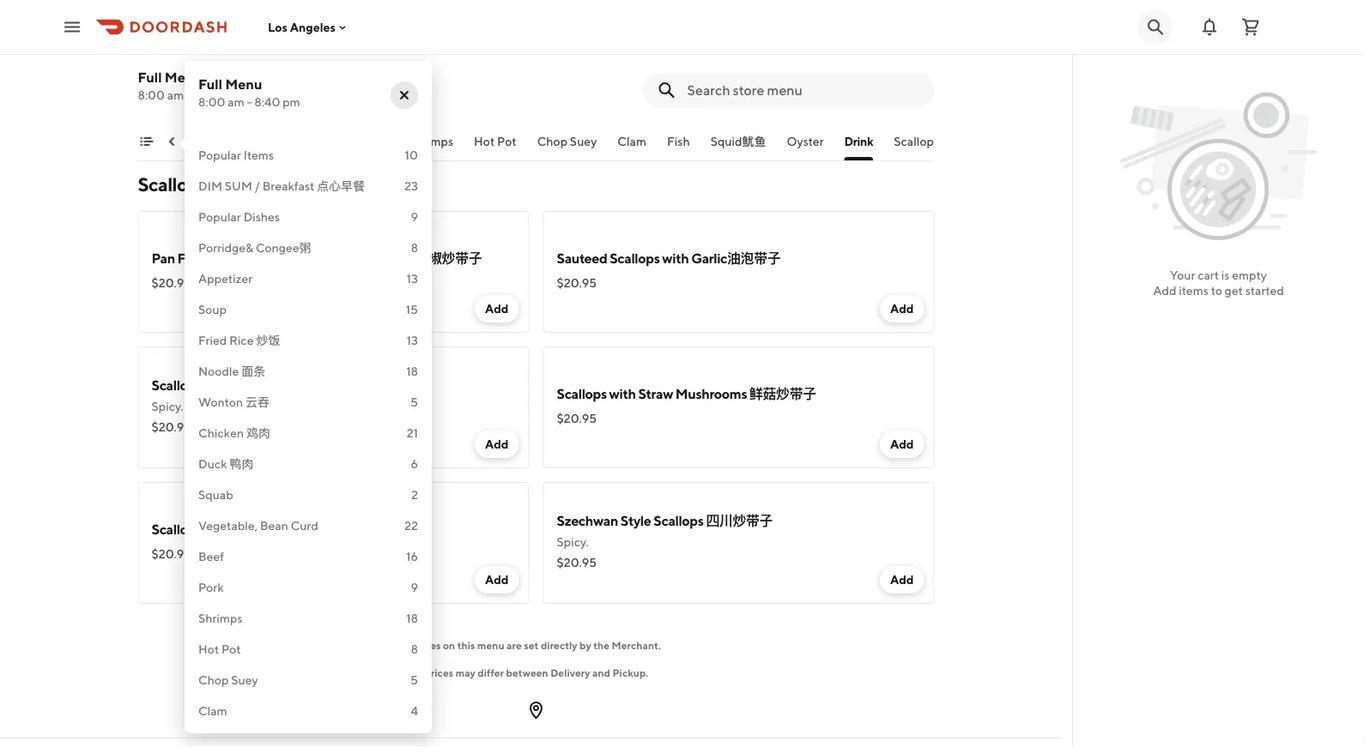 Task type: vqa. For each thing, say whether or not it's contained in the screenshot.


Task type: locate. For each thing, give the bounding box(es) containing it.
fried left rice
[[198, 333, 227, 348]]

clam
[[618, 134, 647, 149], [198, 704, 227, 719]]

black up 云吞 on the bottom left of the page
[[233, 377, 266, 394]]

0 vertical spatial suey
[[570, 134, 597, 149]]

delivery
[[550, 667, 590, 679]]

0 vertical spatial scallop
[[894, 134, 934, 149]]

2 8 from the top
[[411, 643, 418, 657]]

with up wonton
[[204, 377, 231, 394]]

notification bell image
[[1199, 17, 1220, 37]]

spicy. down szechwan
[[557, 535, 588, 549]]

0 horizontal spatial 8:40
[[194, 88, 220, 102]]

18 down the 15
[[406, 364, 418, 379]]

popular
[[198, 148, 241, 162], [198, 210, 241, 224]]

$20.95 for sauteed scallops with garlic油泡带子
[[557, 276, 597, 290]]

1 horizontal spatial spicy.
[[557, 535, 588, 549]]

los
[[268, 20, 287, 34]]

1 18 from the top
[[406, 364, 418, 379]]

with left straw
[[609, 386, 636, 402]]

vegetable, up dim
[[177, 134, 236, 149]]

1 horizontal spatial clam
[[618, 134, 647, 149]]

add inside szechwan style scallops 四川炒带子 spicy. $20.95 add
[[890, 573, 914, 587]]

bean inside button
[[238, 134, 266, 149]]

1 horizontal spatial pot
[[497, 134, 517, 149]]

popular up porridge&
[[198, 210, 241, 224]]

1 horizontal spatial 8:40
[[254, 95, 280, 109]]

chili
[[303, 377, 331, 394]]

suey inside button
[[570, 134, 597, 149]]

0 horizontal spatial spicy.
[[152, 400, 183, 414]]

5 up 21 at the bottom
[[410, 395, 418, 409]]

pickup.
[[612, 667, 648, 679]]

fish button
[[667, 133, 690, 161]]

0 vertical spatial prices
[[411, 640, 441, 652]]

1 vertical spatial popular
[[198, 210, 241, 224]]

1 vertical spatial prices
[[424, 667, 453, 679]]

fried
[[177, 250, 209, 267], [198, 333, 227, 348]]

scallops inside szechwan style scallops 四川炒带子 spicy. $20.95 add
[[654, 513, 704, 529]]

hot pot down pork
[[198, 643, 241, 657]]

fried right the pan
[[177, 250, 209, 267]]

0 vertical spatial hot pot
[[474, 134, 517, 149]]

0 horizontal spatial full
[[138, 69, 162, 85]]

menu
[[477, 640, 504, 652]]

5
[[410, 395, 418, 409], [410, 673, 418, 688]]

1 8 from the top
[[411, 241, 418, 255]]

prices left may
[[424, 667, 453, 679]]

13
[[407, 272, 418, 286], [407, 333, 418, 348]]

$20.95 for scallops with vegetables
[[152, 547, 192, 561]]

0 vertical spatial 18
[[406, 364, 418, 379]]

0 vertical spatial chop
[[538, 134, 568, 149]]

hot
[[474, 134, 495, 149], [198, 643, 219, 657]]

shrimps down pork
[[198, 612, 242, 626]]

13 down the 15
[[407, 333, 418, 348]]

2 9 from the top
[[411, 581, 418, 595]]

full menu 8:00 am - 8:40 pm down pepsi
[[138, 69, 240, 102]]

with inside scallops with black bean chili sauce spicy. $20.95 add
[[204, 377, 231, 394]]

appetizer
[[198, 272, 252, 286]]

0 horizontal spatial chop suey
[[198, 673, 258, 688]]

0 vertical spatial pot
[[497, 134, 517, 149]]

scallops
[[212, 250, 262, 267], [610, 250, 660, 267], [152, 377, 202, 394], [557, 386, 607, 402], [654, 513, 704, 529], [152, 521, 202, 538]]

spicy.
[[152, 400, 183, 414], [557, 535, 588, 549]]

1 horizontal spatial hot
[[474, 134, 495, 149]]

0 horizontal spatial black
[[233, 377, 266, 394]]

2 5 from the top
[[410, 673, 418, 688]]

0 vertical spatial vegetable, bean curd
[[177, 134, 297, 149]]

1 vertical spatial 8
[[411, 643, 418, 657]]

0 items, open order cart image
[[1240, 17, 1261, 37]]

$20.95 inside szechwan style scallops 四川炒带子 spicy. $20.95 add
[[557, 556, 597, 570]]

1 horizontal spatial 8:00
[[198, 95, 225, 109]]

23
[[404, 179, 418, 193]]

1 vertical spatial scallop
[[138, 173, 199, 196]]

1 9 from the top
[[411, 210, 418, 224]]

8 left on
[[411, 643, 418, 657]]

-
[[186, 88, 191, 102], [247, 95, 252, 109]]

0 vertical spatial 13
[[407, 272, 418, 286]]

0 horizontal spatial shrimps
[[198, 612, 242, 626]]

$20.95 for pan fried scallops with black pepper sauce 黑椒炒带子
[[152, 276, 192, 290]]

menu
[[165, 69, 202, 85], [225, 76, 262, 92]]

menu down pepsi
[[165, 69, 202, 85]]

chop suey
[[538, 134, 597, 149], [198, 673, 258, 688]]

chop
[[538, 134, 568, 149], [198, 673, 229, 688]]

0 horizontal spatial pot
[[221, 643, 241, 657]]

with for straw
[[609, 386, 636, 402]]

los angeles button
[[268, 20, 349, 34]]

1 vertical spatial suey
[[231, 673, 258, 688]]

scallop down scroll menu navigation left image
[[138, 173, 199, 196]]

1 vertical spatial sauce
[[333, 377, 370, 394]]

0 horizontal spatial suey
[[231, 673, 258, 688]]

四川炒带子
[[706, 513, 773, 529]]

2
[[411, 488, 418, 502]]

empty
[[1232, 268, 1267, 282]]

hot down pork
[[198, 643, 219, 657]]

prices left on
[[411, 640, 441, 652]]

scallop right the drink
[[894, 134, 934, 149]]

1 vertical spatial clam
[[198, 704, 227, 719]]

spicy. inside szechwan style scallops 四川炒带子 spicy. $20.95 add
[[557, 535, 588, 549]]

黑椒炒带子
[[415, 250, 482, 267]]

0 vertical spatial hot
[[474, 134, 495, 149]]

1 vertical spatial bean
[[269, 377, 300, 394]]

18 for shrimps
[[406, 612, 418, 626]]

1 vertical spatial black
[[233, 377, 266, 394]]

popular for popular items
[[198, 148, 241, 162]]

8:00 up the vegetable, bean curd button
[[198, 95, 225, 109]]

your
[[1170, 268, 1195, 282]]

9 for pork
[[411, 581, 418, 595]]

/
[[255, 179, 260, 193]]

1 vertical spatial curd
[[291, 519, 318, 533]]

vegetable, inside button
[[177, 134, 236, 149]]

differ
[[478, 667, 504, 679]]

0 horizontal spatial pm
[[222, 88, 240, 102]]

1 vertical spatial vegetable,
[[198, 519, 258, 533]]

vegetable,
[[177, 134, 236, 149], [198, 519, 258, 533]]

1 horizontal spatial scallop
[[894, 134, 934, 149]]

点心早餐
[[317, 179, 365, 193]]

8:40
[[194, 88, 220, 102], [254, 95, 280, 109]]

8:40 up the vegetable, bean curd button
[[194, 88, 220, 102]]

1 horizontal spatial suey
[[570, 134, 597, 149]]

style
[[620, 513, 651, 529]]

clam button
[[618, 133, 647, 161]]

add button
[[475, 295, 519, 323], [880, 295, 924, 323], [475, 431, 519, 458], [880, 431, 924, 458], [475, 567, 519, 594], [880, 567, 924, 594]]

menu up the vegetable, bean curd button
[[225, 76, 262, 92]]

los angeles
[[268, 20, 336, 34]]

scallops left straw
[[557, 386, 607, 402]]

0 vertical spatial 8
[[411, 241, 418, 255]]

vegetable, bean curd down squab in the left bottom of the page
[[198, 519, 318, 533]]

noodle 面条
[[198, 364, 265, 379]]

0 vertical spatial clam
[[618, 134, 647, 149]]

am down $3.00
[[167, 88, 184, 102]]

dim sum / breakfast 点心早餐
[[198, 179, 365, 193]]

is
[[1221, 268, 1230, 282]]

am up the vegetable, bean curd button
[[228, 95, 244, 109]]

22
[[404, 519, 418, 533]]

drink
[[845, 134, 874, 149]]

vegetable, bean curd up the sum
[[177, 134, 297, 149]]

close menu navigation image
[[397, 88, 411, 102]]

21
[[407, 426, 418, 440]]

0 horizontal spatial sauce
[[333, 377, 370, 394]]

pan fried scallops with black pepper sauce 黑椒炒带子
[[152, 250, 482, 267]]

sauce right pepper
[[376, 250, 413, 267]]

add
[[1153, 284, 1177, 298], [485, 302, 509, 316], [890, 302, 914, 316], [485, 437, 509, 452], [890, 437, 914, 452], [485, 573, 509, 587], [890, 573, 914, 587]]

fish
[[667, 134, 690, 149]]

1 horizontal spatial black
[[293, 250, 327, 267]]

hot pot right shrimps 'button'
[[474, 134, 517, 149]]

shrimps up 23
[[410, 134, 454, 149]]

1 vertical spatial 18
[[406, 612, 418, 626]]

black left pepper
[[293, 250, 327, 267]]

0 vertical spatial curd
[[269, 134, 297, 149]]

1 vertical spatial hot
[[198, 643, 219, 657]]

hot pot
[[474, 134, 517, 149], [198, 643, 241, 657]]

scroll menu navigation left image
[[165, 135, 179, 149]]

on
[[443, 640, 455, 652]]

wonton
[[198, 395, 243, 409]]

9 down 23
[[411, 210, 418, 224]]

1 vertical spatial hot pot
[[198, 643, 241, 657]]

1 vertical spatial 9
[[411, 581, 418, 595]]

0 horizontal spatial 8:00
[[138, 88, 165, 102]]

0 vertical spatial vegetable,
[[177, 134, 236, 149]]

1 5 from the top
[[410, 395, 418, 409]]

1 horizontal spatial chop suey
[[538, 134, 597, 149]]

pepsi
[[152, 41, 184, 57]]

with left garlic油泡带子 on the right top of the page
[[662, 250, 689, 267]]

1 horizontal spatial shrimps
[[410, 134, 454, 149]]

dishes
[[243, 210, 280, 224]]

vegetable, down squab in the left bottom of the page
[[198, 519, 258, 533]]

1 vertical spatial fried
[[198, 333, 227, 348]]

sauce right chili
[[333, 377, 370, 394]]

sauteed
[[557, 250, 607, 267]]

0 vertical spatial chop suey
[[538, 134, 597, 149]]

13 for appetizer
[[407, 272, 418, 286]]

vegetable, bean curd
[[177, 134, 297, 149], [198, 519, 318, 533]]

2 13 from the top
[[407, 333, 418, 348]]

cart
[[1198, 268, 1219, 282]]

2 popular from the top
[[198, 210, 241, 224]]

am
[[167, 88, 184, 102], [228, 95, 244, 109]]

0 vertical spatial 5
[[410, 395, 418, 409]]

pot down pork
[[221, 643, 241, 657]]

black
[[293, 250, 327, 267], [233, 377, 266, 394]]

0 vertical spatial bean
[[238, 134, 266, 149]]

1 vertical spatial 13
[[407, 333, 418, 348]]

and
[[592, 667, 610, 679]]

pot inside button
[[497, 134, 517, 149]]

1 vertical spatial 5
[[410, 673, 418, 688]]

0 vertical spatial sauce
[[376, 250, 413, 267]]

black inside scallops with black bean chili sauce spicy. $20.95 add
[[233, 377, 266, 394]]

squid鱿鱼
[[711, 134, 767, 149]]

scallops right sauteed
[[610, 250, 660, 267]]

scallop
[[894, 134, 934, 149], [138, 173, 199, 196]]

18 down 16
[[406, 612, 418, 626]]

0 horizontal spatial clam
[[198, 704, 227, 719]]

13 for fried rice 炒饭
[[407, 333, 418, 348]]

sum
[[225, 179, 252, 193]]

prices for prices on this menu are set directly by the merchant .
[[411, 640, 441, 652]]

1 horizontal spatial chop
[[538, 134, 568, 149]]

spicy. left wonton
[[152, 400, 183, 414]]

1 vertical spatial shrimps
[[198, 612, 242, 626]]

5 up 4 on the left of the page
[[410, 673, 418, 688]]

dim
[[198, 179, 222, 193]]

full right $3.00
[[198, 76, 222, 92]]

1 13 from the top
[[407, 272, 418, 286]]

0 vertical spatial popular
[[198, 148, 241, 162]]

鸡肉
[[246, 426, 270, 440]]

0 horizontal spatial hot pot
[[198, 643, 241, 657]]

full down pepsi
[[138, 69, 162, 85]]

curd inside button
[[269, 134, 297, 149]]

1 vertical spatial spicy.
[[557, 535, 588, 549]]

pm
[[222, 88, 240, 102], [283, 95, 300, 109]]

13 up the 15
[[407, 272, 418, 286]]

with up beef
[[204, 521, 231, 538]]

scallops right style
[[654, 513, 704, 529]]

prices
[[411, 640, 441, 652], [424, 667, 453, 679]]

1 popular from the top
[[198, 148, 241, 162]]

curd
[[269, 134, 297, 149], [291, 519, 318, 533]]

0 vertical spatial 9
[[411, 210, 418, 224]]

2 18 from the top
[[406, 612, 418, 626]]

1 vertical spatial chop
[[198, 673, 229, 688]]

scallops up appetizer
[[212, 250, 262, 267]]

1 vertical spatial chop suey
[[198, 673, 258, 688]]

scallops up wonton
[[152, 377, 202, 394]]

popular for popular dishes
[[198, 210, 241, 224]]

popular up dim
[[198, 148, 241, 162]]

9 down 16
[[411, 581, 418, 595]]

noodle
[[198, 364, 239, 379]]

$20.95 for scallops with straw mushrooms 鲜菇炒带子
[[557, 412, 597, 426]]

8:40 up items
[[254, 95, 280, 109]]

0 vertical spatial spicy.
[[152, 400, 183, 414]]

hot pot button
[[474, 133, 517, 161]]

8 up the 15
[[411, 241, 418, 255]]

pot left the chop suey button
[[497, 134, 517, 149]]

8:00 down $3.00
[[138, 88, 165, 102]]

0 vertical spatial fried
[[177, 250, 209, 267]]

open menu image
[[62, 17, 82, 37]]

hot right shrimps 'button'
[[474, 134, 495, 149]]

0 horizontal spatial chop
[[198, 673, 229, 688]]



Task type: describe. For each thing, give the bounding box(es) containing it.
6
[[411, 457, 418, 471]]

chop inside button
[[538, 134, 568, 149]]

scallops with straw mushrooms 鲜菇炒带子
[[557, 386, 816, 402]]

items
[[1179, 284, 1209, 298]]

with down dishes
[[264, 250, 291, 267]]

1 horizontal spatial menu
[[225, 76, 262, 92]]

oyster
[[787, 134, 824, 149]]

5 for chop suey
[[410, 673, 418, 688]]

the
[[593, 640, 610, 652]]

8 for porridge& congee粥
[[411, 241, 418, 255]]

pepsi image
[[407, 2, 529, 124]]

prices on this menu are set directly by the merchant .
[[411, 640, 661, 652]]

1 horizontal spatial am
[[228, 95, 244, 109]]

.
[[658, 640, 661, 652]]

1 horizontal spatial hot pot
[[474, 134, 517, 149]]

with for vegetables
[[204, 521, 231, 538]]

szechwan
[[557, 513, 618, 529]]

oyster button
[[787, 133, 824, 161]]

16
[[406, 550, 418, 564]]

pork
[[198, 581, 224, 595]]

duck 鸭肉
[[198, 457, 254, 471]]

$3.00
[[152, 67, 185, 81]]

0 horizontal spatial menu
[[165, 69, 202, 85]]

angeles
[[290, 20, 336, 34]]

1 vertical spatial pot
[[221, 643, 241, 657]]

get
[[1225, 284, 1243, 298]]

1 horizontal spatial sauce
[[376, 250, 413, 267]]

0 vertical spatial black
[[293, 250, 327, 267]]

1 vertical spatial vegetable, bean curd
[[198, 519, 318, 533]]

scallops up beef
[[152, 521, 202, 538]]

squab
[[198, 488, 233, 502]]

add inside scallops with black bean chili sauce spicy. $20.95 add
[[485, 437, 509, 452]]

shrimps button
[[410, 133, 454, 161]]

merchant
[[612, 640, 658, 652]]

porridge&
[[198, 241, 253, 255]]

fried rice 炒饭
[[198, 333, 280, 348]]

0 horizontal spatial am
[[167, 88, 184, 102]]

duck
[[198, 457, 227, 471]]

straw
[[638, 386, 673, 402]]

popular items
[[198, 148, 274, 162]]

are
[[507, 640, 522, 652]]

鸭肉
[[229, 457, 254, 471]]

8 for hot pot
[[411, 643, 418, 657]]

pan
[[152, 250, 175, 267]]

chicken
[[198, 426, 244, 440]]

prices may differ between delivery and pickup.
[[424, 667, 648, 679]]

szechwan style scallops 四川炒带子 spicy. $20.95 add
[[557, 513, 914, 587]]

9 for popular dishes
[[411, 210, 418, 224]]

vegetable, bean curd button
[[177, 133, 297, 161]]

between
[[506, 667, 548, 679]]

rice
[[229, 333, 254, 348]]

scallops with black bean chili sauce spicy. $20.95 add
[[152, 377, 509, 452]]

mushrooms
[[675, 386, 747, 402]]

add inside your cart is empty add items to get started
[[1153, 284, 1177, 298]]

2 vertical spatial bean
[[260, 519, 288, 533]]

garlic油泡带子
[[691, 250, 781, 267]]

may
[[456, 667, 475, 679]]

炒饭
[[256, 333, 280, 348]]

directly
[[541, 640, 577, 652]]

scallops inside scallops with black bean chili sauce spicy. $20.95 add
[[152, 377, 202, 394]]

鲜菇炒带子
[[749, 386, 816, 402]]

items
[[243, 148, 274, 162]]

chicken 鸡肉
[[198, 426, 270, 440]]

with for black
[[204, 377, 231, 394]]

spicy. inside scallops with black bean chili sauce spicy. $20.95 add
[[152, 400, 183, 414]]

Item Search search field
[[687, 81, 921, 100]]

15
[[406, 303, 418, 317]]

chop suey button
[[538, 133, 597, 161]]

vegetables
[[233, 521, 301, 538]]

0 horizontal spatial -
[[186, 88, 191, 102]]

1 horizontal spatial full
[[198, 76, 222, 92]]

prices for prices may differ between delivery and pickup.
[[424, 667, 453, 679]]

0 vertical spatial shrimps
[[410, 134, 454, 149]]

4
[[411, 704, 418, 719]]

10
[[405, 148, 418, 162]]

popular dishes
[[198, 210, 280, 224]]

congee粥
[[256, 241, 311, 255]]

sauce inside scallops with black bean chili sauce spicy. $20.95 add
[[333, 377, 370, 394]]

to
[[1211, 284, 1222, 298]]

$20.95 inside scallops with black bean chili sauce spicy. $20.95 add
[[152, 420, 192, 434]]

your cart is empty add items to get started
[[1153, 268, 1284, 298]]

1 horizontal spatial pm
[[283, 95, 300, 109]]

show menu categories image
[[139, 135, 153, 149]]

full menu 8:00 am - 8:40 pm up the vegetable, bean curd button
[[198, 76, 300, 109]]

0 horizontal spatial scallop
[[138, 173, 199, 196]]

beef
[[198, 550, 224, 564]]

scallop button
[[894, 133, 934, 161]]

云吞
[[245, 395, 269, 409]]

bean inside scallops with black bean chili sauce spicy. $20.95 add
[[269, 377, 300, 394]]

set
[[524, 640, 539, 652]]

pepper
[[329, 250, 373, 267]]

by
[[580, 640, 591, 652]]

soup
[[198, 303, 227, 317]]

started
[[1245, 284, 1284, 298]]

porridge& congee粥
[[198, 241, 311, 255]]

wonton 云吞
[[198, 395, 269, 409]]

scallops with vegetables
[[152, 521, 301, 538]]

0 horizontal spatial hot
[[198, 643, 219, 657]]

面条
[[241, 364, 265, 379]]

sauteed scallops with garlic油泡带子
[[557, 250, 781, 267]]

5 for wonton 云吞
[[410, 395, 418, 409]]

hot inside button
[[474, 134, 495, 149]]

this
[[457, 640, 475, 652]]

18 for noodle 面条
[[406, 364, 418, 379]]

1 horizontal spatial -
[[247, 95, 252, 109]]



